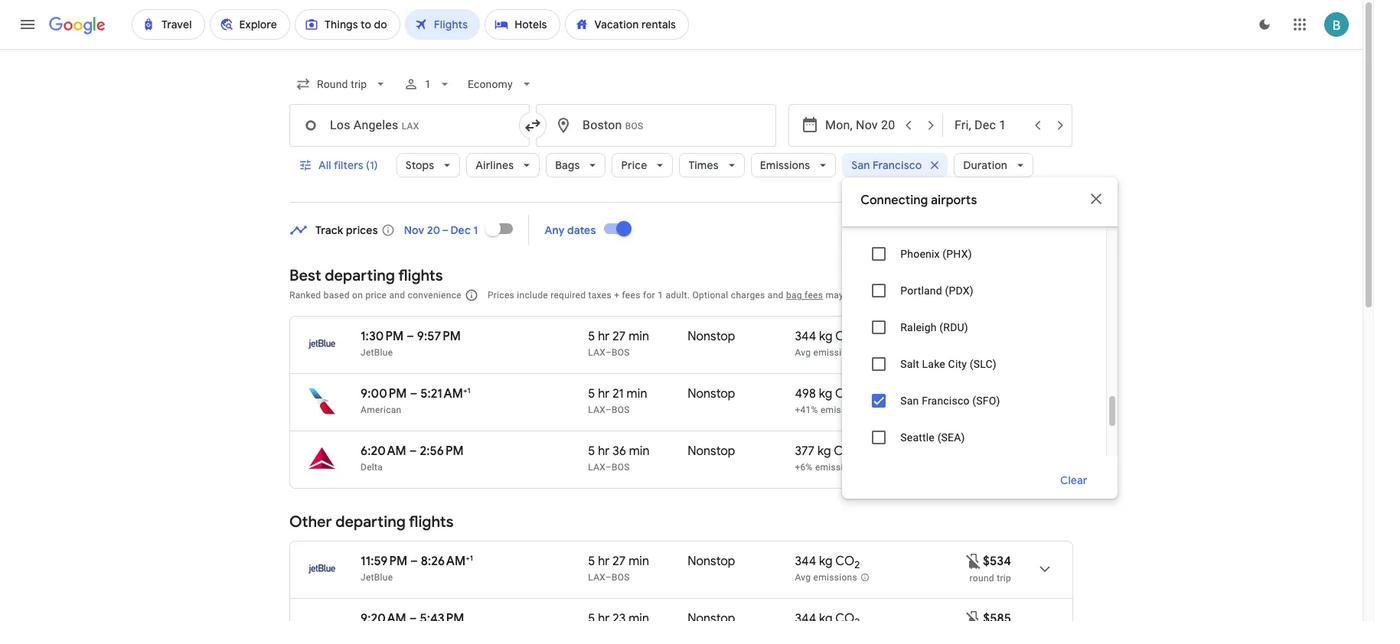 Task type: describe. For each thing, give the bounding box(es) containing it.
+6%
[[795, 463, 813, 473]]

Arrival time: 2:56 PM. text field
[[420, 444, 464, 460]]

date grid
[[894, 222, 941, 236]]

– inside 1:30 pm – 9:57 pm jetblue
[[407, 329, 414, 345]]

include
[[517, 290, 548, 301]]

9:00 pm
[[361, 387, 407, 402]]

raleigh
[[901, 322, 937, 334]]

2 and from the left
[[768, 290, 784, 301]]

delta
[[361, 463, 383, 473]]

all filters (1)
[[319, 159, 378, 172]]

total duration 5 hr 21 min. element
[[588, 387, 688, 404]]

total duration 5 hr 36 min. element
[[588, 444, 688, 462]]

leaves los angeles international airport at 6:20 am on monday, november 20 and arrives at boston logan international airport at 2:56 pm on monday, november 20. element
[[361, 444, 464, 460]]

lax for 5:21 am
[[588, 405, 606, 416]]

loading results progress bar
[[0, 49, 1363, 52]]

optional
[[693, 290, 729, 301]]

total duration 5 hr 27 min. element for 8:26 am
[[588, 555, 688, 572]]

(slc)
[[970, 358, 997, 371]]

1 inside '9:00 pm – 5:21 am + 1'
[[468, 386, 471, 396]]

prices
[[346, 223, 378, 237]]

round trip for 9:57 pm
[[970, 348, 1012, 359]]

23 – dec
[[915, 263, 958, 275]]

price button
[[612, 147, 674, 184]]

9:57 pm
[[417, 329, 461, 345]]

Departure time: 9:00 PM. text field
[[361, 387, 407, 402]]

for inside 'for $158 change dates'
[[869, 278, 883, 290]]

co for 344 kg co avg emissions
[[836, 329, 855, 345]]

american
[[361, 405, 402, 416]]

emissions down "498 kg co"
[[821, 405, 865, 416]]

lake
[[923, 358, 946, 371]]

flight details. leaves los angeles international airport at 11:59 pm on monday, november 20 and arrives at boston logan international airport at 8:26 am on tuesday, november 21. image
[[1027, 551, 1064, 588]]

kg for 498 kg co
[[819, 387, 833, 402]]

nonstop for 2:56 pm
[[688, 444, 736, 460]]

salt lake city (slc)
[[901, 358, 997, 371]]

all
[[319, 159, 331, 172]]

nonstop flight. element for 2:56 pm
[[688, 444, 736, 462]]

co for 377 kg co +6% emissions
[[834, 444, 853, 460]]

main menu image
[[18, 15, 37, 34]]

nov for 23 – dec
[[893, 263, 912, 275]]

graph
[[1029, 222, 1058, 236]]

round for 9:57 pm
[[970, 348, 995, 359]]

for $158 change dates
[[860, 278, 932, 311]]

track prices
[[316, 223, 378, 237]]

on
[[352, 290, 363, 301]]

1 button
[[398, 66, 459, 103]]

filters
[[334, 159, 364, 172]]

emissions inside 344 kg co avg emissions
[[814, 348, 858, 359]]

(rdu)
[[940, 322, 969, 334]]

5 hr 27 min lax – bos for 9:57 pm
[[588, 329, 650, 358]]

phoenix
[[901, 248, 940, 260]]

none text field inside search box
[[536, 104, 777, 147]]

taxes
[[589, 290, 612, 301]]

any
[[545, 223, 565, 237]]

best departing flights
[[290, 267, 443, 286]]

bags
[[555, 159, 580, 172]]

498
[[795, 387, 816, 402]]

8:26 am
[[421, 555, 466, 570]]

salt
[[901, 358, 920, 371]]

5 for 5:21 am
[[588, 387, 595, 402]]

leaves los angeles international airport at 11:59 pm on monday, november 20 and arrives at boston logan international airport at 8:26 am on tuesday, november 21. element
[[361, 554, 473, 570]]

bos for 2:56 pm
[[612, 463, 630, 473]]

trip for 8:26 am
[[997, 574, 1012, 584]]

2:56 pm
[[420, 444, 464, 460]]

total duration 5 hr 23 min. element
[[588, 612, 688, 622]]

2 fees from the left
[[805, 290, 824, 301]]

Arrival time: 8:26 AM on  Tuesday, November 21. text field
[[421, 554, 473, 570]]

avg inside 344 kg co avg emissions
[[795, 348, 811, 359]]

times
[[689, 159, 719, 172]]

nonstop for 9:57 pm
[[688, 329, 736, 345]]

min for 9:57 pm
[[629, 329, 650, 345]]

nonstop for 5:21 am
[[688, 387, 736, 402]]

min for 5:21 am
[[627, 387, 648, 402]]

emissions
[[760, 159, 811, 172]]

Departure time: 1:30 PM. text field
[[361, 329, 404, 345]]

(pdx)
[[946, 285, 974, 297]]

apply.
[[847, 290, 872, 301]]

5 hr 21 min lax – bos
[[588, 387, 648, 416]]

main content containing best departing flights
[[290, 210, 1121, 622]]

co for 344 kg co 2
[[836, 555, 855, 570]]

convenience
[[408, 290, 462, 301]]

+41% emissions
[[795, 405, 865, 416]]

jetblue inside 1:30 pm – 9:57 pm jetblue
[[361, 348, 393, 358]]

san for san francisco
[[852, 159, 870, 172]]

prices include required taxes + fees for 1 adult. optional charges and bag fees may apply. passenger assistance
[[488, 290, 969, 301]]

5 hr 36 min lax – bos
[[588, 444, 650, 473]]

co for 498 kg co
[[836, 387, 855, 402]]

+ for 5 hr 27 min
[[466, 554, 470, 564]]

$508
[[983, 387, 1012, 402]]

Return text field
[[955, 105, 1026, 146]]

6:20 am – 2:56 pm delta
[[361, 444, 464, 473]]

round for 8:26 am
[[970, 574, 995, 584]]

nonstop flight. element for 5:21 am
[[688, 387, 736, 404]]

(1)
[[366, 159, 378, 172]]

6:20 am
[[361, 444, 407, 460]]

bos for 8:26 am
[[612, 573, 630, 584]]

emissions button
[[751, 147, 837, 184]]

Departure time: 11:59 PM. text field
[[361, 555, 408, 570]]

clear button
[[1042, 463, 1106, 499]]

– inside 5 hr 36 min lax – bos
[[606, 463, 612, 473]]

airlines button
[[467, 147, 540, 184]]

best
[[290, 267, 321, 286]]

san francisco button
[[843, 147, 948, 184]]

portland
[[901, 285, 943, 297]]

$534
[[983, 555, 1012, 570]]

learn more about ranking image
[[465, 289, 479, 303]]

– inside 5 hr 21 min lax – bos
[[606, 405, 612, 416]]

clear
[[1061, 474, 1088, 488]]

passenger
[[874, 290, 920, 301]]

portland (pdx)
[[901, 285, 974, 297]]

min for 8:26 am
[[629, 555, 650, 570]]

other departing flights
[[290, 513, 454, 532]]

airports
[[932, 193, 978, 208]]

nov 23 – dec 2
[[860, 263, 958, 290]]

price for price
[[622, 159, 647, 172]]

– up 5 hr 21 min lax – bos
[[606, 348, 612, 358]]

508 US dollars text field
[[983, 387, 1012, 402]]

hr for 9:57 pm
[[598, 329, 610, 345]]

344 kg co avg emissions
[[795, 329, 858, 359]]

francisco for san francisco (sfo)
[[922, 395, 970, 407]]

ranked based on price and convenience
[[290, 290, 462, 301]]

seattle
[[901, 432, 935, 444]]

2 avg from the top
[[795, 573, 811, 584]]

– inside 6:20 am – 2:56 pm delta
[[410, 444, 417, 460]]

charges
[[731, 290, 766, 301]]

duration
[[964, 159, 1008, 172]]

assistance
[[922, 290, 969, 301]]

bos for 5:21 am
[[612, 405, 630, 416]]

san francisco
[[852, 159, 922, 172]]

bos for 9:57 pm
[[612, 348, 630, 358]]

trip inside $508 round trip
[[997, 406, 1012, 417]]

ranked
[[290, 290, 321, 301]]

passenger assistance button
[[874, 290, 969, 301]]

based
[[324, 290, 350, 301]]

+41%
[[795, 405, 819, 416]]

– inside 11:59 pm – 8:26 am + 1
[[411, 555, 418, 570]]

kg for 377 kg co +6% emissions
[[818, 444, 832, 460]]

required
[[551, 290, 586, 301]]

date grid button
[[854, 215, 953, 243]]

Departure time: 9:20 AM. text field
[[361, 612, 407, 622]]

price
[[366, 290, 387, 301]]



Task type: vqa. For each thing, say whether or not it's contained in the screenshot.
$508 ROUND TRIP
yes



Task type: locate. For each thing, give the bounding box(es) containing it.
2 total duration 5 hr 27 min. element from the top
[[588, 555, 688, 572]]

co inside 344 kg co avg emissions
[[836, 329, 855, 345]]

round trip down $534 text box
[[970, 574, 1012, 584]]

bos inside 5 hr 36 min lax – bos
[[612, 463, 630, 473]]

learn more about tracked prices image
[[381, 223, 395, 237]]

lax down the total duration 5 hr 21 min. element
[[588, 405, 606, 416]]

departing up the on
[[325, 267, 395, 286]]

1 vertical spatial round
[[970, 406, 995, 417]]

1 5 from the top
[[588, 329, 595, 345]]

leaves los angeles international airport at 9:00 pm on monday, november 20 and arrives at boston logan international airport at 5:21 am on tuesday, november 21. element
[[361, 386, 471, 402]]

4 bos from the top
[[612, 573, 630, 584]]

344 inside 344 kg co 2
[[795, 555, 817, 570]]

bos inside 5 hr 21 min lax – bos
[[612, 405, 630, 416]]

5
[[588, 329, 595, 345], [588, 387, 595, 402], [588, 444, 595, 460], [588, 555, 595, 570]]

3 lax from the top
[[588, 463, 606, 473]]

1 lax from the top
[[588, 348, 606, 358]]

emissions
[[814, 348, 858, 359], [821, 405, 865, 416], [816, 463, 860, 473], [814, 573, 858, 584]]

connecting airports
[[861, 193, 978, 208]]

– right departure time: 1:30 pm. text box
[[407, 329, 414, 345]]

1 horizontal spatial san
[[901, 395, 919, 407]]

1 round from the top
[[970, 348, 995, 359]]

0 horizontal spatial dates
[[568, 223, 596, 237]]

1 and from the left
[[389, 290, 405, 301]]

344 inside 344 kg co avg emissions
[[795, 329, 817, 345]]

+ inside '9:00 pm – 5:21 am + 1'
[[463, 386, 468, 396]]

5 for 9:57 pm
[[588, 329, 595, 345]]

lax up 5 hr 21 min lax – bos
[[588, 348, 606, 358]]

2 nonstop from the top
[[688, 387, 736, 402]]

round right city
[[970, 348, 995, 359]]

lax inside 5 hr 36 min lax – bos
[[588, 463, 606, 473]]

min right 36
[[629, 444, 650, 460]]

round down $534 text box
[[970, 574, 995, 584]]

344 for 344 kg co avg emissions
[[795, 329, 817, 345]]

3 trip from the top
[[997, 574, 1012, 584]]

airlines
[[476, 159, 514, 172]]

find the best price region
[[290, 210, 1121, 322]]

min inside 5 hr 21 min lax – bos
[[627, 387, 648, 402]]

None field
[[290, 70, 395, 98], [462, 70, 541, 98], [290, 70, 395, 98], [462, 70, 541, 98]]

2 down travel
[[860, 278, 866, 290]]

phoenix (phx)
[[901, 248, 972, 260]]

co down may
[[836, 329, 855, 345]]

0 vertical spatial trip
[[997, 348, 1012, 359]]

flights for other departing flights
[[409, 513, 454, 532]]

11:59 pm
[[361, 555, 408, 570]]

1 vertical spatial dates
[[903, 297, 932, 311]]

trip right the (slc)
[[997, 348, 1012, 359]]

Arrival time: 5:21 AM on  Tuesday, November 21. text field
[[421, 386, 471, 402]]

min right 21
[[627, 387, 648, 402]]

round down 508 us dollars text box
[[970, 406, 995, 417]]

9:00 pm – 5:21 am + 1
[[361, 386, 471, 402]]

co up "+41% emissions"
[[836, 387, 855, 402]]

– left 8:26 am
[[411, 555, 418, 570]]

kg for 344 kg co avg emissions
[[820, 329, 833, 345]]

3 bos from the top
[[612, 463, 630, 473]]

3 hr from the top
[[598, 444, 610, 460]]

lax for 9:57 pm
[[588, 348, 606, 358]]

27 up total duration 5 hr 23 min. element on the bottom
[[613, 555, 626, 570]]

$158
[[886, 278, 911, 290]]

5 inside 5 hr 21 min lax – bos
[[588, 387, 595, 402]]

– up total duration 5 hr 23 min. element on the bottom
[[606, 573, 612, 584]]

emissions inside "377 kg co +6% emissions"
[[816, 463, 860, 473]]

kg inside 344 kg co avg emissions
[[820, 329, 833, 345]]

1 nonstop from the top
[[688, 329, 736, 345]]

0 horizontal spatial fees
[[622, 290, 641, 301]]

0 vertical spatial flights
[[398, 267, 443, 286]]

0 horizontal spatial price
[[622, 159, 647, 172]]

0 horizontal spatial and
[[389, 290, 405, 301]]

avg up 498
[[795, 348, 811, 359]]

price for price graph
[[1000, 222, 1026, 236]]

377
[[795, 444, 815, 460]]

price right bags popup button
[[622, 159, 647, 172]]

2 jetblue from the top
[[361, 573, 393, 584]]

None search field
[[290, 66, 1118, 499]]

fees right the taxes
[[622, 290, 641, 301]]

total duration 5 hr 27 min. element for 9:57 pm
[[588, 329, 688, 347]]

4 nonstop flight. element from the top
[[688, 555, 736, 572]]

1 vertical spatial trip
[[997, 406, 1012, 417]]

min inside 5 hr 36 min lax – bos
[[629, 444, 650, 460]]

bos up total duration 5 hr 23 min. element on the bottom
[[612, 573, 630, 584]]

1 hr from the top
[[598, 329, 610, 345]]

5 hr 27 min lax – bos
[[588, 329, 650, 358], [588, 555, 650, 584]]

nonstop flight. element
[[688, 329, 736, 347], [688, 387, 736, 404], [688, 444, 736, 462], [688, 555, 736, 572], [688, 612, 736, 622]]

francisco for san francisco
[[873, 159, 922, 172]]

5 inside 5 hr 36 min lax – bos
[[588, 444, 595, 460]]

None text field
[[290, 104, 530, 147]]

min up total duration 5 hr 23 min. element on the bottom
[[629, 555, 650, 570]]

1 vertical spatial san
[[901, 395, 919, 407]]

nonstop flight. element for 9:57 pm
[[688, 329, 736, 347]]

hr up total duration 5 hr 23 min. element on the bottom
[[598, 555, 610, 570]]

price graph button
[[960, 215, 1071, 243]]

3 nonstop from the top
[[688, 444, 736, 460]]

leaves los angeles international airport at 9:20 am on monday, november 20 and arrives at boston logan international airport at 5:43 pm on monday, november 20. element
[[361, 612, 465, 622]]

leaves los angeles international airport at 1:30 pm on monday, november 20 and arrives at boston logan international airport at 9:57 pm on monday, november 20. element
[[361, 329, 461, 345]]

5 hr 27 min lax – bos up 21
[[588, 329, 650, 358]]

$508 round trip
[[970, 387, 1012, 417]]

this price for this flight doesn't include overhead bin access. if you need a carry-on bag, use the bags filter to update prices. image left flight details. leaves los angeles international airport at 11:59 pm on monday, november 20 and arrives at boston logan international airport at 8:26 am on tuesday, november 21. image
[[965, 553, 983, 571]]

1 horizontal spatial price
[[1000, 222, 1026, 236]]

nov for 20 – dec
[[404, 223, 425, 237]]

5 down the taxes
[[588, 329, 595, 345]]

departing for other
[[336, 513, 406, 532]]

trip
[[997, 348, 1012, 359], [997, 406, 1012, 417], [997, 574, 1012, 584]]

2 hr from the top
[[598, 387, 610, 402]]

1 vertical spatial this price for this flight doesn't include overhead bin access. if you need a carry-on bag, use the bags filter to update prices. image
[[965, 610, 984, 622]]

1 vertical spatial 27
[[613, 555, 626, 570]]

price inside button
[[1000, 222, 1026, 236]]

(sfo)
[[973, 395, 1001, 407]]

bag
[[787, 290, 803, 301]]

2 trip from the top
[[997, 406, 1012, 417]]

nonstop
[[688, 329, 736, 345], [688, 387, 736, 402], [688, 444, 736, 460], [688, 555, 736, 570]]

344 up avg emissions
[[795, 555, 817, 570]]

francisco inside popup button
[[873, 159, 922, 172]]

san francisco (sfo)
[[901, 395, 1001, 407]]

prices
[[488, 290, 515, 301]]

track
[[316, 223, 344, 237]]

1 fees from the left
[[622, 290, 641, 301]]

nov 20 – dec 1
[[404, 223, 478, 237]]

co
[[836, 329, 855, 345], [836, 387, 855, 402], [834, 444, 853, 460], [836, 555, 855, 570]]

kg inside "377 kg co +6% emissions"
[[818, 444, 832, 460]]

1 vertical spatial +
[[463, 386, 468, 396]]

co up avg emissions
[[836, 555, 855, 570]]

5 for 8:26 am
[[588, 555, 595, 570]]

price inside popup button
[[622, 159, 647, 172]]

date
[[894, 222, 918, 236]]

1 vertical spatial francisco
[[922, 395, 970, 407]]

344 for 344 kg co 2
[[795, 555, 817, 570]]

hr for 8:26 am
[[598, 555, 610, 570]]

1 jetblue from the top
[[361, 348, 393, 358]]

1 vertical spatial round trip
[[970, 574, 1012, 584]]

None text field
[[536, 104, 777, 147]]

27 up 21
[[613, 329, 626, 345]]

and right price
[[389, 290, 405, 301]]

2 up avg emissions
[[855, 559, 860, 572]]

2 bos from the top
[[612, 405, 630, 416]]

close dialog image
[[1088, 190, 1106, 208]]

lax up total duration 5 hr 23 min. element on the bottom
[[588, 573, 606, 584]]

kg for 344 kg co 2
[[820, 555, 833, 570]]

0 vertical spatial francisco
[[873, 159, 922, 172]]

change
[[860, 297, 900, 311]]

departing
[[325, 267, 395, 286], [336, 513, 406, 532]]

1 inside popup button
[[425, 78, 431, 90]]

departing for best
[[325, 267, 395, 286]]

min up the total duration 5 hr 21 min. element
[[629, 329, 650, 345]]

nonstop for 8:26 am
[[688, 555, 736, 570]]

total duration 5 hr 27 min. element down the taxes
[[588, 329, 688, 347]]

5 for 2:56 pm
[[588, 444, 595, 460]]

price graph
[[1000, 222, 1058, 236]]

kg up avg emissions
[[820, 555, 833, 570]]

36
[[613, 444, 626, 460]]

emissions down 344 kg co 2
[[814, 573, 858, 584]]

for down travel
[[869, 278, 883, 290]]

adult.
[[666, 290, 690, 301]]

– inside '9:00 pm – 5:21 am + 1'
[[410, 387, 418, 402]]

round trip
[[970, 348, 1012, 359], [970, 574, 1012, 584]]

avg emissions
[[795, 573, 858, 584]]

hr for 2:56 pm
[[598, 444, 610, 460]]

2 5 hr 27 min lax – bos from the top
[[588, 555, 650, 584]]

1:30 pm – 9:57 pm jetblue
[[361, 329, 461, 358]]

1 inside 11:59 pm – 8:26 am + 1
[[470, 554, 473, 564]]

1 vertical spatial price
[[1000, 222, 1026, 236]]

hr for 5:21 am
[[598, 387, 610, 402]]

round trip for 8:26 am
[[970, 574, 1012, 584]]

nov right the learn more about tracked prices icon
[[404, 223, 425, 237]]

hr left 36
[[598, 444, 610, 460]]

1 horizontal spatial fees
[[805, 290, 824, 301]]

0 vertical spatial total duration 5 hr 27 min. element
[[588, 329, 688, 347]]

1 vertical spatial 5 hr 27 min lax – bos
[[588, 555, 650, 584]]

jetblue down 11:59 pm "text box"
[[361, 573, 393, 584]]

emissions right '+6%'
[[816, 463, 860, 473]]

1 avg from the top
[[795, 348, 811, 359]]

1 344 from the top
[[795, 329, 817, 345]]

0 vertical spatial 344
[[795, 329, 817, 345]]

seattle (sea)
[[901, 432, 966, 444]]

min
[[629, 329, 650, 345], [627, 387, 648, 402], [629, 444, 650, 460], [629, 555, 650, 570]]

0 horizontal spatial san
[[852, 159, 870, 172]]

this price for this flight doesn't include overhead bin access. if you need a carry-on bag, use the bags filter to update prices. image down $534 text box
[[965, 610, 984, 622]]

3 5 from the top
[[588, 444, 595, 460]]

344
[[795, 329, 817, 345], [795, 555, 817, 570]]

lax inside 5 hr 21 min lax – bos
[[588, 405, 606, 416]]

1 round trip from the top
[[970, 348, 1012, 359]]

5 left 36
[[588, 444, 595, 460]]

this price for this flight doesn't include overhead bin access. if you need a carry-on bag, use the bags filter to update prices. image for 585 us dollars text field
[[965, 610, 984, 622]]

0 vertical spatial +
[[614, 290, 620, 301]]

fees right bag
[[805, 290, 824, 301]]

5 hr 27 min lax – bos for 8:26 am
[[588, 555, 650, 584]]

1 vertical spatial total duration 5 hr 27 min. element
[[588, 555, 688, 572]]

lax for 2:56 pm
[[588, 463, 606, 473]]

nov
[[404, 223, 425, 237], [893, 263, 912, 275]]

times button
[[680, 147, 745, 184]]

main content
[[290, 210, 1121, 622]]

and left bag
[[768, 290, 784, 301]]

san down salt
[[901, 395, 919, 407]]

1 27 from the top
[[613, 329, 626, 345]]

585 US dollars text field
[[984, 612, 1012, 622]]

0 vertical spatial dates
[[568, 223, 596, 237]]

1 bos from the top
[[612, 348, 630, 358]]

nov up the $158
[[893, 263, 912, 275]]

min for 2:56 pm
[[629, 444, 650, 460]]

5:21 am
[[421, 387, 463, 402]]

Departure text field
[[826, 105, 896, 146]]

for left adult.
[[643, 290, 656, 301]]

trip for 9:57 pm
[[997, 348, 1012, 359]]

0 vertical spatial 27
[[613, 329, 626, 345]]

hr inside 5 hr 36 min lax – bos
[[598, 444, 610, 460]]

connecting
[[861, 193, 929, 208]]

co inside "377 kg co +6% emissions"
[[834, 444, 853, 460]]

1 vertical spatial flights
[[409, 513, 454, 532]]

swap origin and destination. image
[[524, 116, 542, 135]]

5 up total duration 5 hr 23 min. element on the bottom
[[588, 555, 595, 570]]

0 vertical spatial price
[[622, 159, 647, 172]]

round inside $508 round trip
[[970, 406, 995, 417]]

bos down 21
[[612, 405, 630, 416]]

+ for 5 hr 21 min
[[463, 386, 468, 396]]

2 344 from the top
[[795, 555, 817, 570]]

4 5 from the top
[[588, 555, 595, 570]]

francisco
[[873, 159, 922, 172], [922, 395, 970, 407]]

avg down 344 kg co 2
[[795, 573, 811, 584]]

1 vertical spatial 344
[[795, 555, 817, 570]]

1 horizontal spatial dates
[[903, 297, 932, 311]]

co right 377
[[834, 444, 853, 460]]

1 5 hr 27 min lax – bos from the top
[[588, 329, 650, 358]]

1 trip from the top
[[997, 348, 1012, 359]]

Departure time: 6:20 AM. text field
[[361, 444, 407, 460]]

2 vertical spatial trip
[[997, 574, 1012, 584]]

fees
[[622, 290, 641, 301], [805, 290, 824, 301]]

498 kg co
[[795, 387, 855, 402]]

dates inside 'for $158 change dates'
[[903, 297, 932, 311]]

27 for 8:26 am
[[613, 555, 626, 570]]

1 vertical spatial departing
[[336, 513, 406, 532]]

– down the total duration 5 hr 21 min. element
[[606, 405, 612, 416]]

bos up 21
[[612, 348, 630, 358]]

2 vertical spatial +
[[466, 554, 470, 564]]

other
[[290, 513, 332, 532]]

hr down the taxes
[[598, 329, 610, 345]]

4 hr from the top
[[598, 555, 610, 570]]

1 total duration 5 hr 27 min. element from the top
[[588, 329, 688, 347]]

0 vertical spatial round
[[970, 348, 995, 359]]

– down total duration 5 hr 36 min. element
[[606, 463, 612, 473]]

lax for 8:26 am
[[588, 573, 606, 584]]

377 kg co +6% emissions
[[795, 444, 860, 473]]

Arrival time: 5:43 PM. text field
[[420, 612, 465, 622]]

0 vertical spatial round trip
[[970, 348, 1012, 359]]

bos down 36
[[612, 463, 630, 473]]

none search field containing connecting airports
[[290, 66, 1118, 499]]

2 5 from the top
[[588, 387, 595, 402]]

lax down total duration 5 hr 36 min. element
[[588, 463, 606, 473]]

total duration 5 hr 27 min. element
[[588, 329, 688, 347], [588, 555, 688, 572]]

5 left 21
[[588, 387, 595, 402]]

0 vertical spatial 5 hr 27 min lax – bos
[[588, 329, 650, 358]]

1 vertical spatial 2
[[855, 559, 860, 572]]

trip down 508 us dollars text box
[[997, 406, 1012, 417]]

co inside 344 kg co 2
[[836, 555, 855, 570]]

hr inside 5 hr 21 min lax – bos
[[598, 387, 610, 402]]

0 vertical spatial jetblue
[[361, 348, 393, 358]]

1 nonstop flight. element from the top
[[688, 329, 736, 347]]

travel
[[860, 263, 893, 275]]

2 round trip from the top
[[970, 574, 1012, 584]]

Arrival time: 9:57 PM. text field
[[417, 329, 461, 345]]

dates
[[568, 223, 596, 237], [903, 297, 932, 311]]

1 horizontal spatial for
[[869, 278, 883, 290]]

(phx)
[[943, 248, 972, 260]]

nov inside nov 23 – dec 2
[[893, 263, 912, 275]]

0 horizontal spatial nov
[[404, 223, 425, 237]]

1 vertical spatial jetblue
[[361, 573, 393, 584]]

kg right 377
[[818, 444, 832, 460]]

2 round from the top
[[970, 406, 995, 417]]

flights for best departing flights
[[398, 267, 443, 286]]

kg
[[820, 329, 833, 345], [819, 387, 833, 402], [818, 444, 832, 460], [820, 555, 833, 570]]

27 for 9:57 pm
[[613, 329, 626, 345]]

4 nonstop from the top
[[688, 555, 736, 570]]

jetblue down 1:30 pm
[[361, 348, 393, 358]]

flights
[[398, 267, 443, 286], [409, 513, 454, 532]]

0 vertical spatial this price for this flight doesn't include overhead bin access. if you need a carry-on bag, use the bags filter to update prices. image
[[965, 553, 983, 571]]

san inside san francisco popup button
[[852, 159, 870, 172]]

trip down $534 text box
[[997, 574, 1012, 584]]

4 lax from the top
[[588, 573, 606, 584]]

total duration 5 hr 27 min. element up total duration 5 hr 23 min. element on the bottom
[[588, 555, 688, 572]]

2 inside nov 23 – dec 2
[[860, 278, 866, 290]]

kg up "+41% emissions"
[[819, 387, 833, 402]]

0 vertical spatial avg
[[795, 348, 811, 359]]

bags button
[[546, 147, 606, 184]]

0 horizontal spatial for
[[643, 290, 656, 301]]

1 vertical spatial nov
[[893, 263, 912, 275]]

may
[[826, 290, 844, 301]]

0 vertical spatial san
[[852, 159, 870, 172]]

change appearance image
[[1247, 6, 1284, 43]]

francisco down salt lake city (slc)
[[922, 395, 970, 407]]

nonstop flight. element for 8:26 am
[[688, 555, 736, 572]]

2 27 from the top
[[613, 555, 626, 570]]

3 round from the top
[[970, 574, 995, 584]]

san for san francisco (sfo)
[[901, 395, 919, 407]]

0 vertical spatial nov
[[404, 223, 425, 237]]

san down 'departure' text box
[[852, 159, 870, 172]]

raleigh (rdu)
[[901, 322, 969, 334]]

this price for this flight doesn't include overhead bin access. if you need a carry-on bag, use the bags filter to update prices. image for $534 text box
[[965, 553, 983, 571]]

1 horizontal spatial nov
[[893, 263, 912, 275]]

hr left 21
[[598, 387, 610, 402]]

344 down bag fees button
[[795, 329, 817, 345]]

+ inside 11:59 pm – 8:26 am + 1
[[466, 554, 470, 564]]

for
[[869, 278, 883, 290], [643, 290, 656, 301]]

0 vertical spatial departing
[[325, 267, 395, 286]]

534 US dollars text field
[[983, 555, 1012, 570]]

2 vertical spatial round
[[970, 574, 995, 584]]

francisco up connecting
[[873, 159, 922, 172]]

– left 2:56 pm
[[410, 444, 417, 460]]

change dates button
[[860, 296, 965, 312]]

5 nonstop flight. element from the top
[[688, 612, 736, 622]]

departing up 11:59 pm "text box"
[[336, 513, 406, 532]]

price left graph
[[1000, 222, 1026, 236]]

this price for this flight doesn't include overhead bin access. if you need a carry-on bag, use the bags filter to update prices. image
[[965, 553, 983, 571], [965, 610, 984, 622]]

jetblue
[[361, 348, 393, 358], [361, 573, 393, 584]]

duration button
[[955, 147, 1034, 184]]

stops button
[[397, 147, 460, 184]]

1 vertical spatial avg
[[795, 573, 811, 584]]

+
[[614, 290, 620, 301], [463, 386, 468, 396], [466, 554, 470, 564]]

and
[[389, 290, 405, 301], [768, 290, 784, 301]]

round trip right city
[[970, 348, 1012, 359]]

2 inside 344 kg co 2
[[855, 559, 860, 572]]

– left 5:21 am
[[410, 387, 418, 402]]

2 lax from the top
[[588, 405, 606, 416]]

(sea)
[[938, 432, 966, 444]]

avg
[[795, 348, 811, 359], [795, 573, 811, 584]]

emissions up "498 kg co"
[[814, 348, 858, 359]]

3 nonstop flight. element from the top
[[688, 444, 736, 462]]

stops
[[406, 159, 434, 172]]

2 nonstop flight. element from the top
[[688, 387, 736, 404]]

kg inside 344 kg co 2
[[820, 555, 833, 570]]

kg down may
[[820, 329, 833, 345]]

0 vertical spatial 2
[[860, 278, 866, 290]]

1 inside find the best price region
[[474, 223, 478, 237]]

5 hr 27 min lax – bos up total duration 5 hr 23 min. element on the bottom
[[588, 555, 650, 584]]

21
[[613, 387, 624, 402]]

20 – dec
[[427, 223, 471, 237]]

flights up 8:26 am
[[409, 513, 454, 532]]

flights up 'convenience'
[[398, 267, 443, 286]]

1 horizontal spatial and
[[768, 290, 784, 301]]



